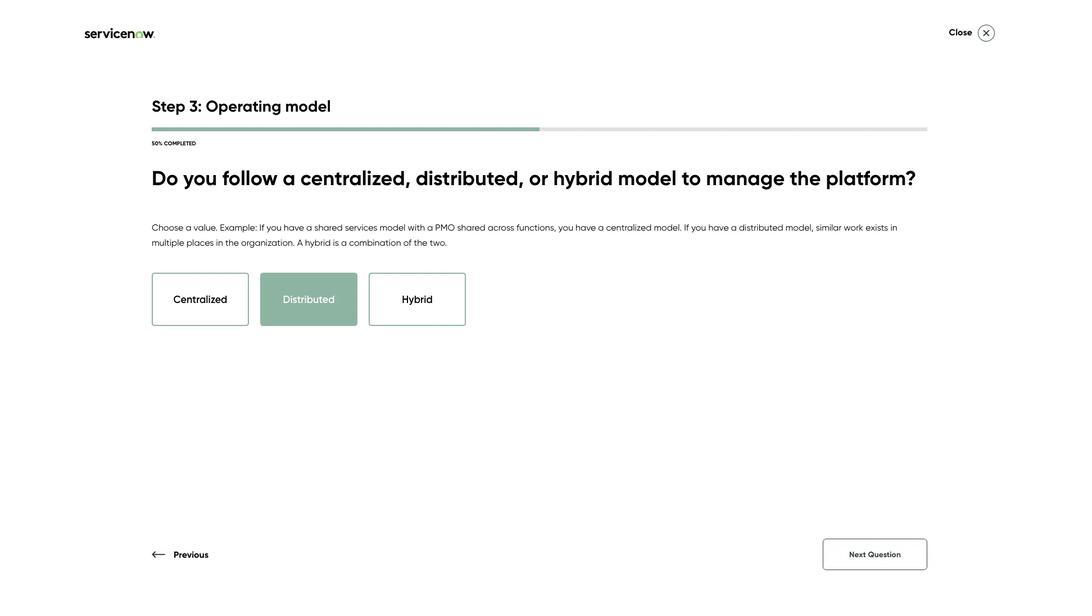 Task type: vqa. For each thing, say whether or not it's contained in the screenshot.
THE SERVICES link
no



Task type: describe. For each thing, give the bounding box(es) containing it.
distributed,
[[416, 166, 524, 191]]

a left services
[[306, 222, 312, 233]]

do
[[152, 166, 178, 191]]

or
[[529, 166, 548, 191]]

next question
[[849, 550, 901, 560]]

work
[[844, 222, 863, 233]]

3 have from the left
[[708, 222, 729, 233]]

50% completed
[[152, 140, 196, 147]]

0 vertical spatial hybrid
[[553, 166, 613, 191]]

platform
[[688, 151, 829, 196]]

functions,
[[516, 222, 556, 233]]

0 vertical spatial in
[[890, 222, 897, 233]]

distributed
[[739, 222, 783, 233]]

world
[[122, 553, 145, 564]]

is
[[333, 237, 339, 248]]

customer
[[107, 31, 167, 48]]

servicenow™
[[193, 553, 246, 564]]

to
[[682, 166, 701, 191]]

you right the functions,
[[558, 222, 573, 233]]

1 vertical spatial in
[[216, 237, 223, 248]]

model,
[[786, 222, 814, 233]]

pmo
[[435, 222, 455, 233]]

team
[[484, 198, 574, 243]]

you up the organization.
[[267, 222, 281, 233]]

a left pmo
[[427, 222, 433, 233]]

a right follow
[[283, 166, 295, 191]]

3:
[[189, 96, 202, 116]]

1 vertical spatial model
[[618, 166, 677, 191]]

across
[[488, 222, 514, 233]]

estimator
[[583, 198, 741, 243]]

a left 'distributed'
[[731, 222, 737, 233]]

a
[[297, 237, 303, 248]]

customer success center link
[[22, 31, 270, 48]]

model.
[[654, 222, 682, 233]]

1 if from the left
[[259, 222, 264, 233]]

0 horizontal spatial the
[[225, 237, 239, 248]]

you right do
[[183, 166, 217, 191]]

example:
[[220, 222, 257, 233]]

distributed
[[283, 294, 335, 306]]

follow
[[222, 166, 278, 191]]

success
[[171, 31, 220, 48]]

hybrid inside choose a value.  example: if you have a shared services model with a pmo shared across functions, you have a centralized model. if you have a distributed model, similar work exists in multiple places in the organization. a hybrid is a combination of the two.
[[305, 237, 331, 248]]

combination
[[349, 237, 401, 248]]

platform?
[[826, 166, 916, 191]]

a right is
[[341, 237, 347, 248]]

center
[[224, 31, 266, 48]]

0 horizontal spatial model
[[285, 96, 331, 116]]



Task type: locate. For each thing, give the bounding box(es) containing it.
0 horizontal spatial shared
[[314, 222, 343, 233]]

with
[[408, 222, 425, 233], [173, 553, 191, 564]]

shared right pmo
[[457, 222, 485, 233]]

exists
[[866, 222, 888, 233]]

1 horizontal spatial with
[[408, 222, 425, 233]]

0 horizontal spatial have
[[284, 222, 304, 233]]

the
[[104, 553, 119, 564]]

have up a
[[284, 222, 304, 233]]

1 horizontal spatial if
[[684, 222, 689, 233]]

shared up is
[[314, 222, 343, 233]]

1 horizontal spatial in
[[890, 222, 897, 233]]

have left centralized at the top right of page
[[576, 222, 596, 233]]

a left value.
[[186, 222, 191, 233]]

services
[[345, 222, 377, 233]]

0 horizontal spatial with
[[173, 553, 191, 564]]

2 if from the left
[[684, 222, 689, 233]]

1 horizontal spatial shared
[[457, 222, 485, 233]]

hybrid
[[402, 294, 433, 306]]

hybrid right a
[[305, 237, 331, 248]]

centralized
[[606, 222, 652, 233]]

organization.
[[241, 237, 295, 248]]

1 horizontal spatial hybrid
[[553, 166, 613, 191]]

have left 'distributed'
[[708, 222, 729, 233]]

2 horizontal spatial have
[[708, 222, 729, 233]]

if right model.
[[684, 222, 689, 233]]

choose
[[152, 222, 183, 233]]

in right 'places'
[[216, 237, 223, 248]]

hybrid right or
[[553, 166, 613, 191]]

with up of on the top left of page
[[408, 222, 425, 233]]

1 horizontal spatial model
[[380, 222, 406, 233]]

centralized
[[173, 294, 227, 306]]

have
[[284, 222, 304, 233], [576, 222, 596, 233], [708, 222, 729, 233]]

servicenow platform team estimator
[[484, 151, 829, 243]]

completed
[[164, 140, 196, 147]]

0 vertical spatial model
[[285, 96, 331, 116]]

model inside choose a value.  example: if you have a shared services model with a pmo shared across functions, you have a centralized model. if you have a distributed model, similar work exists in multiple places in the organization. a hybrid is a combination of the two.
[[380, 222, 406, 233]]

step 3: operating model
[[152, 96, 331, 116]]

if up the organization.
[[259, 222, 264, 233]]

50%
[[152, 140, 163, 147]]

centralized,
[[300, 166, 411, 191]]

in right exists
[[890, 222, 897, 233]]

the up model, on the top right of page
[[790, 166, 821, 191]]

customer success center
[[107, 31, 266, 48]]

1 vertical spatial with
[[173, 553, 191, 564]]

shared
[[314, 222, 343, 233], [457, 222, 485, 233]]

model
[[285, 96, 331, 116], [618, 166, 677, 191], [380, 222, 406, 233]]

multiple
[[152, 237, 184, 248]]

step
[[152, 96, 185, 116]]

you right model.
[[691, 222, 706, 233]]

the world works with servicenow™
[[104, 553, 246, 564]]

0 horizontal spatial hybrid
[[305, 237, 331, 248]]

manage
[[706, 166, 785, 191]]

1 have from the left
[[284, 222, 304, 233]]

next question link
[[823, 540, 927, 571]]

places
[[187, 237, 214, 248]]

in
[[890, 222, 897, 233], [216, 237, 223, 248]]

previous
[[174, 550, 209, 561]]

1 horizontal spatial have
[[576, 222, 596, 233]]

with inside choose a value.  example: if you have a shared services model with a pmo shared across functions, you have a centralized model. if you have a distributed model, similar work exists in multiple places in the organization. a hybrid is a combination of the two.
[[408, 222, 425, 233]]

hybrid
[[553, 166, 613, 191], [305, 237, 331, 248]]

2 shared from the left
[[457, 222, 485, 233]]

a left centralized at the top right of page
[[598, 222, 604, 233]]

2 horizontal spatial model
[[618, 166, 677, 191]]

question
[[868, 550, 901, 560]]

1 horizontal spatial the
[[414, 237, 427, 248]]

1 vertical spatial hybrid
[[305, 237, 331, 248]]

servicenow
[[484, 151, 679, 196]]

1 shared from the left
[[314, 222, 343, 233]]

operating
[[206, 96, 281, 116]]

2 horizontal spatial the
[[790, 166, 821, 191]]

the down 'example:'
[[225, 237, 239, 248]]

the right of on the top left of page
[[414, 237, 427, 248]]

works
[[147, 553, 171, 564]]

a
[[283, 166, 295, 191], [186, 222, 191, 233], [306, 222, 312, 233], [427, 222, 433, 233], [598, 222, 604, 233], [731, 222, 737, 233], [341, 237, 347, 248]]

0 horizontal spatial in
[[216, 237, 223, 248]]

you
[[183, 166, 217, 191], [267, 222, 281, 233], [558, 222, 573, 233], [691, 222, 706, 233]]

value.
[[194, 222, 218, 233]]

next
[[849, 550, 866, 560]]

2 vertical spatial model
[[380, 222, 406, 233]]

choose a value.  example: if you have a shared services model with a pmo shared across functions, you have a centralized model. if you have a distributed model, similar work exists in multiple places in the organization. a hybrid is a combination of the two.
[[152, 222, 897, 248]]

if
[[259, 222, 264, 233], [684, 222, 689, 233]]

two.
[[430, 237, 447, 248]]

similar
[[816, 222, 842, 233]]

of
[[403, 237, 411, 248]]

close
[[949, 27, 972, 38]]

2 have from the left
[[576, 222, 596, 233]]

0 horizontal spatial if
[[259, 222, 264, 233]]

do you follow a centralized, distributed, or hybrid model to manage the platform?
[[152, 166, 916, 191]]

0 vertical spatial with
[[408, 222, 425, 233]]

with right works
[[173, 553, 191, 564]]

the
[[790, 166, 821, 191], [225, 237, 239, 248], [414, 237, 427, 248]]



